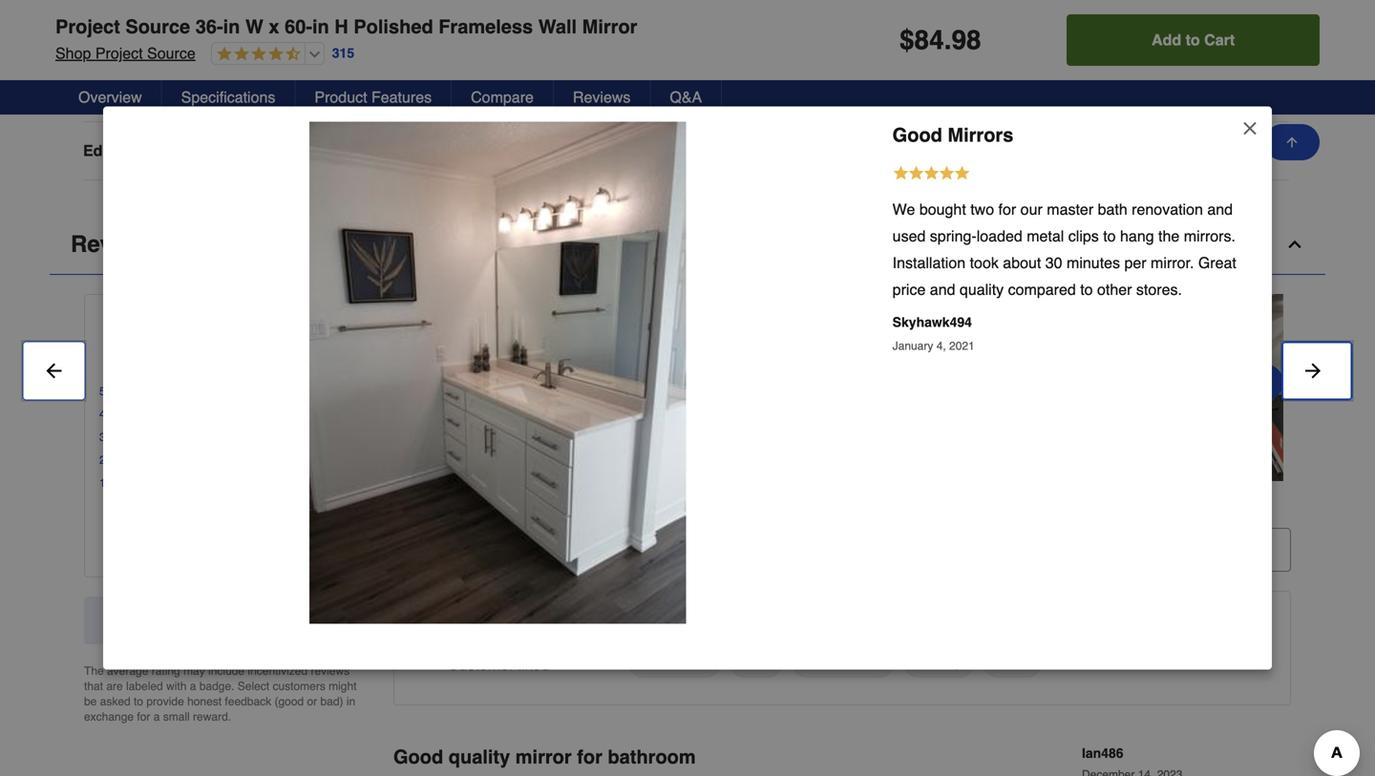 Task type: describe. For each thing, give the bounding box(es) containing it.
customer for customer liked
[[448, 656, 514, 674]]

good for good quality mirror for bathroom
[[393, 746, 443, 768]]

beveled cell
[[530, 141, 687, 160]]

arrow right image
[[1258, 371, 1273, 394]]

1 frame from the left
[[282, 83, 321, 101]]

hide
[[444, 541, 478, 559]]

add to cart
[[1152, 31, 1235, 49]]

great
[[1198, 254, 1236, 272]]

3% for 3
[[331, 431, 348, 444]]

add
[[1152, 31, 1181, 49]]

cell for beveled
[[802, 141, 960, 160]]

customers
[[273, 680, 325, 693]]

reviews
[[311, 665, 350, 678]]

1 vertical spatial and
[[930, 281, 955, 298]]

2 no from the left
[[530, 83, 549, 101]]

cart
[[1204, 31, 1235, 49]]

1 vertical spatial reviews button
[[50, 215, 1325, 275]]

to inside add to cart "button"
[[1186, 31, 1200, 49]]

315 for 315 customer review s
[[393, 498, 419, 516]]

satisfaction button
[[791, 645, 895, 678]]

exchange
[[84, 710, 134, 724]]

asked
[[100, 695, 131, 708]]

to right clips
[[1103, 227, 1116, 245]]

provide
[[146, 695, 184, 708]]

customer sentiment
[[413, 612, 563, 629]]

q&a
[[670, 88, 702, 106]]

hide filters
[[444, 541, 528, 559]]

quality inside the we bought two for our master bath renovation and used spring-loaded metal clips to hang the mirrors. installation took about 30 minutes per mirror.  great price and quality compared to other stores.
[[960, 281, 1004, 298]]

filter image
[[425, 542, 440, 558]]

2 vertical spatial quality
[[449, 746, 510, 768]]

are
[[106, 680, 123, 693]]

shop
[[55, 44, 91, 62]]

good for good mirrors
[[893, 124, 942, 146]]

arrow right image
[[1301, 359, 1324, 382]]

polystyrene
[[1074, 83, 1154, 101]]

q&a button
[[651, 80, 722, 115]]

material
[[133, 83, 191, 101]]

quality inside button
[[915, 653, 963, 670]]

frame
[[83, 83, 129, 101]]

compare
[[471, 88, 534, 106]]

2 wall cell from the left
[[530, 25, 687, 44]]

2 no frame from the left
[[530, 83, 593, 101]]

sentiment
[[489, 612, 563, 629]]

s
[[551, 498, 560, 516]]

1 vertical spatial a
[[153, 710, 160, 724]]

of
[[297, 313, 312, 335]]

bath
[[1098, 201, 1128, 218]]

h
[[335, 16, 348, 38]]

be
[[84, 695, 97, 708]]

mirror
[[515, 746, 572, 768]]

0 horizontal spatial in
[[223, 16, 240, 38]]

1 no from the left
[[258, 83, 277, 101]]

skyhawk494
[[893, 315, 972, 330]]

include
[[208, 665, 245, 678]]

60-
[[285, 16, 312, 38]]

out of 5
[[259, 313, 328, 335]]

size button
[[729, 645, 784, 678]]

select
[[238, 680, 269, 693]]

3
[[99, 431, 106, 444]]

we bought two for our master bath renovation and used spring-loaded metal clips to hang the mirrors. installation took about 30 minutes per mirror.  great price and quality compared to other stores.
[[893, 201, 1236, 298]]

1 vertical spatial project
[[95, 44, 143, 62]]

with
[[166, 680, 187, 693]]

bought
[[919, 201, 966, 218]]

close image
[[1240, 119, 1260, 138]]

315 for 315
[[332, 46, 354, 61]]

recommend this product
[[156, 612, 326, 629]]

mirror.
[[1151, 254, 1194, 272]]

0 vertical spatial and
[[1207, 201, 1233, 218]]

polished inside cell
[[258, 142, 316, 159]]

30
[[1045, 254, 1062, 272]]

recommend
[[156, 612, 243, 629]]

rating
[[152, 665, 180, 678]]

good mirrors
[[893, 124, 1013, 146]]

84
[[914, 25, 944, 55]]

3% for 2
[[331, 453, 348, 467]]

in inside the average rating may include incentivized reviews that are labeled with a badge. select customers might be asked to provide honest feedback (good or bad) in exchange for a small reward.
[[346, 695, 355, 708]]

thickness
[[640, 653, 709, 670]]

2021
[[949, 339, 975, 353]]

98
[[952, 25, 981, 55]]

features
[[371, 88, 432, 106]]

shop project source
[[55, 44, 196, 62]]

specifications
[[181, 88, 275, 106]]

compared
[[1008, 281, 1076, 298]]

2 no frame cell from the left
[[530, 83, 687, 102]]

bathroom
[[608, 746, 696, 768]]

liked
[[518, 656, 550, 674]]

may
[[183, 665, 205, 678]]

satisfaction
[[804, 653, 883, 670]]

reward.
[[193, 710, 231, 724]]

x
[[269, 16, 279, 38]]

skyhawk494 january 4, 2021
[[893, 315, 975, 353]]

cell for wall
[[802, 25, 960, 44]]

per
[[1124, 254, 1146, 272]]

the
[[1158, 227, 1180, 245]]

ian486
[[1082, 746, 1124, 761]]

chevron up image
[[1285, 235, 1304, 254]]

for for good
[[577, 746, 602, 768]]

the average rating may include incentivized reviews that are labeled with a badge. select customers might be asked to provide honest feedback (good or bad) in exchange for a small reward.
[[84, 665, 357, 724]]

clips
[[1068, 227, 1099, 245]]

thickness button
[[628, 645, 721, 678]]

0 vertical spatial reviews button
[[554, 80, 651, 115]]

stores.
[[1136, 281, 1182, 298]]

3 no frame cell from the left
[[802, 83, 960, 102]]

spring-
[[930, 227, 977, 245]]

polished cell
[[258, 141, 415, 160]]

1 horizontal spatial 5
[[318, 313, 328, 335]]



Task type: locate. For each thing, give the bounding box(es) containing it.
project up frame
[[95, 44, 143, 62]]

mirrors.
[[1184, 227, 1236, 245]]

price inside "price" button
[[995, 653, 1030, 670]]

3 no frame from the left
[[802, 83, 865, 101]]

used
[[893, 227, 926, 245]]

no
[[258, 83, 277, 101], [530, 83, 549, 101], [802, 83, 822, 101]]

type up shop project source
[[83, 25, 118, 43]]

1 horizontal spatial wall cell
[[530, 25, 687, 44]]

we
[[893, 201, 915, 218]]

1 vertical spatial type
[[125, 142, 159, 159]]

1 horizontal spatial for
[[577, 746, 602, 768]]

customer for customer sentiment
[[413, 612, 485, 629]]

0 vertical spatial price
[[893, 281, 926, 298]]

0 vertical spatial source
[[125, 16, 190, 38]]

36-
[[195, 16, 223, 38]]

1 vertical spatial polished
[[258, 142, 316, 159]]

no frame cell down $
[[802, 83, 960, 102]]

hide filters button
[[393, 528, 559, 572]]

customer liked
[[448, 656, 550, 674]]

to right add
[[1186, 31, 1200, 49]]

1 horizontal spatial polished
[[354, 16, 433, 38]]

2 horizontal spatial no
[[802, 83, 822, 101]]

wall cell
[[258, 25, 415, 44], [530, 25, 687, 44]]

1
[[99, 476, 106, 490]]

source
[[125, 16, 190, 38], [147, 44, 196, 62]]

1 horizontal spatial in
[[312, 16, 329, 38]]

1 horizontal spatial type
[[125, 142, 159, 159]]

about
[[1003, 254, 1041, 272]]

small
[[163, 710, 190, 724]]

badge.
[[199, 680, 234, 693]]

frameless
[[439, 16, 533, 38]]

2 frame from the left
[[554, 83, 593, 101]]

hang
[[1120, 227, 1154, 245]]

0 horizontal spatial frame
[[282, 83, 321, 101]]

edge
[[83, 142, 120, 159]]

type
[[83, 25, 118, 43], [125, 142, 159, 159]]

0 horizontal spatial for
[[137, 710, 150, 724]]

product
[[315, 88, 367, 106]]

10%
[[325, 408, 348, 421]]

the
[[84, 665, 104, 678]]

frame
[[282, 83, 321, 101], [554, 83, 593, 101], [826, 83, 865, 101]]

quality left mirror
[[449, 746, 510, 768]]

quality button
[[903, 645, 975, 678]]

labeled
[[126, 680, 163, 693]]

1 vertical spatial customer
[[413, 612, 485, 629]]

add to cart button
[[1067, 14, 1320, 66]]

arrow up image
[[1284, 135, 1300, 150]]

type right edge
[[125, 142, 159, 159]]

315 customer review s
[[393, 498, 560, 516]]

for left the our
[[998, 201, 1016, 218]]

source up material
[[147, 44, 196, 62]]

reviews down edge type
[[71, 231, 162, 257]]

0 vertical spatial good
[[893, 124, 942, 146]]

a down the may
[[190, 680, 196, 693]]

0 vertical spatial type
[[83, 25, 118, 43]]

for down provide
[[137, 710, 150, 724]]

in left the w at the top of the page
[[223, 16, 240, 38]]

price button
[[983, 645, 1042, 678]]

1 vertical spatial 5
[[99, 385, 106, 398]]

(good
[[275, 695, 304, 708]]

polished right h
[[354, 16, 433, 38]]

polished
[[354, 16, 433, 38], [258, 142, 316, 159]]

good quality mirror for bathroom
[[393, 746, 696, 768]]

4
[[99, 408, 106, 421]]

in
[[223, 16, 240, 38], [312, 16, 329, 38], [346, 695, 355, 708]]

3% down 10%
[[331, 431, 348, 444]]

315 up hide filters button
[[393, 498, 419, 516]]

average
[[107, 665, 148, 678]]

2 horizontal spatial frame
[[826, 83, 865, 101]]

price inside the we bought two for our master bath renovation and used spring-loaded metal clips to hang the mirrors. installation took about 30 minutes per mirror.  great price and quality compared to other stores.
[[893, 281, 926, 298]]

4.5 stars image
[[212, 46, 301, 64]]

renovation
[[1132, 201, 1203, 218]]

size
[[742, 653, 771, 670]]

a down provide
[[153, 710, 160, 724]]

0 vertical spatial quality
[[960, 281, 1004, 298]]

took
[[970, 254, 999, 272]]

customer up hide
[[423, 498, 494, 516]]

1 vertical spatial 3%
[[331, 453, 348, 467]]

1 horizontal spatial no frame
[[530, 83, 593, 101]]

0 vertical spatial polished
[[354, 16, 433, 38]]

master
[[1047, 201, 1094, 218]]

edge type
[[83, 142, 159, 159]]

5 right of
[[318, 313, 328, 335]]

3 frame from the left
[[826, 83, 865, 101]]

1 horizontal spatial good
[[893, 124, 942, 146]]

this
[[247, 612, 271, 629]]

price
[[893, 281, 926, 298], [995, 653, 1030, 670]]

metal
[[1027, 227, 1064, 245]]

polystyrene cell
[[1074, 83, 1232, 102]]

2 vertical spatial for
[[577, 746, 602, 768]]

or
[[307, 695, 317, 708]]

2 horizontal spatial no frame cell
[[802, 83, 960, 102]]

1 no frame from the left
[[258, 83, 321, 101]]

for for we
[[998, 201, 1016, 218]]

and up mirrors.
[[1207, 201, 1233, 218]]

1 horizontal spatial 315
[[393, 498, 419, 516]]

0 horizontal spatial no frame
[[258, 83, 321, 101]]

315 down h
[[332, 46, 354, 61]]

0 vertical spatial 3%
[[331, 431, 348, 444]]

in left h
[[312, 16, 329, 38]]

quality
[[960, 281, 1004, 298], [915, 653, 963, 670], [449, 746, 510, 768]]

w
[[245, 16, 263, 38]]

315
[[332, 46, 354, 61], [393, 498, 419, 516]]

polished down product
[[258, 142, 316, 159]]

2 horizontal spatial in
[[346, 695, 355, 708]]

reviews
[[573, 88, 631, 106], [71, 231, 162, 257]]

0 horizontal spatial 5
[[99, 385, 106, 398]]

1 horizontal spatial and
[[1207, 201, 1233, 218]]

1 horizontal spatial price
[[995, 653, 1030, 670]]

5
[[318, 313, 328, 335], [99, 385, 106, 398]]

.
[[944, 25, 952, 55]]

overview
[[78, 88, 142, 106]]

project
[[55, 16, 120, 38], [95, 44, 143, 62]]

to down minutes
[[1080, 281, 1093, 298]]

1 vertical spatial for
[[137, 710, 150, 724]]

1 3% from the top
[[331, 431, 348, 444]]

0 horizontal spatial type
[[83, 25, 118, 43]]

source up shop project source
[[125, 16, 190, 38]]

0 vertical spatial customer
[[423, 498, 494, 516]]

1 no frame cell from the left
[[258, 83, 415, 102]]

0 vertical spatial a
[[190, 680, 196, 693]]

0 horizontal spatial no frame cell
[[258, 83, 415, 102]]

bad)
[[320, 695, 343, 708]]

2 horizontal spatial no frame
[[802, 83, 865, 101]]

out
[[265, 313, 291, 335]]

$
[[900, 25, 914, 55]]

overview button
[[59, 80, 162, 115]]

compare button
[[452, 80, 554, 115]]

incentivized
[[248, 665, 308, 678]]

for right mirror
[[577, 746, 602, 768]]

0 horizontal spatial 315
[[332, 46, 354, 61]]

wall
[[538, 16, 577, 38], [258, 25, 287, 43], [530, 25, 559, 43]]

0 vertical spatial for
[[998, 201, 1016, 218]]

to inside the average rating may include incentivized reviews that are labeled with a badge. select customers might be asked to provide honest feedback (good or bad) in exchange for a small reward.
[[134, 695, 143, 708]]

loaded
[[977, 227, 1022, 245]]

might
[[329, 680, 357, 693]]

no frame
[[258, 83, 321, 101], [530, 83, 593, 101], [802, 83, 865, 101]]

0 horizontal spatial no
[[258, 83, 277, 101]]

0 horizontal spatial a
[[153, 710, 160, 724]]

0 vertical spatial 5
[[318, 313, 328, 335]]

and down installation
[[930, 281, 955, 298]]

minutes
[[1067, 254, 1120, 272]]

1 vertical spatial price
[[995, 653, 1030, 670]]

customer up customer liked
[[413, 612, 485, 629]]

1 horizontal spatial reviews
[[573, 88, 631, 106]]

mirror
[[582, 16, 637, 38]]

no frame cell up beveled "cell"
[[530, 83, 687, 102]]

0 horizontal spatial reviews
[[71, 231, 162, 257]]

0 vertical spatial 315
[[332, 46, 354, 61]]

0 vertical spatial project
[[55, 16, 120, 38]]

customer down customer sentiment
[[448, 656, 514, 674]]

other
[[1097, 281, 1132, 298]]

cell
[[802, 25, 960, 44], [1074, 25, 1232, 44], [802, 141, 960, 160]]

no frame cell
[[258, 83, 415, 102], [530, 83, 687, 102], [802, 83, 960, 102]]

3% up 5%
[[331, 453, 348, 467]]

in down the might at the left of page
[[346, 695, 355, 708]]

2
[[99, 453, 106, 467]]

0 horizontal spatial and
[[930, 281, 955, 298]]

1 vertical spatial reviews
[[71, 231, 162, 257]]

$ 84 . 98
[[900, 25, 981, 55]]

for inside the average rating may include incentivized reviews that are labeled with a badge. select customers might be asked to provide honest feedback (good or bad) in exchange for a small reward.
[[137, 710, 150, 724]]

0 horizontal spatial good
[[393, 746, 443, 768]]

project up shop
[[55, 16, 120, 38]]

1 horizontal spatial no
[[530, 83, 549, 101]]

honest
[[187, 695, 222, 708]]

quality left "price" button
[[915, 653, 963, 670]]

1 vertical spatial quality
[[915, 653, 963, 670]]

1 vertical spatial good
[[393, 746, 443, 768]]

5 up 4
[[99, 385, 106, 398]]

1 vertical spatial source
[[147, 44, 196, 62]]

beveled
[[530, 142, 585, 159]]

1 vertical spatial 315
[[393, 498, 419, 516]]

and
[[1207, 201, 1233, 218], [930, 281, 955, 298]]

arrow left image
[[42, 359, 65, 382]]

to down labeled
[[134, 695, 143, 708]]

0 vertical spatial reviews
[[573, 88, 631, 106]]

reviews up beveled "cell"
[[573, 88, 631, 106]]

mirrors
[[948, 124, 1013, 146]]

no frame cell up polished cell
[[258, 83, 415, 102]]

1 horizontal spatial no frame cell
[[530, 83, 687, 102]]

1 horizontal spatial a
[[190, 680, 196, 693]]

quality down took
[[960, 281, 1004, 298]]

1 wall cell from the left
[[258, 25, 415, 44]]

2 horizontal spatial for
[[998, 201, 1016, 218]]

0 horizontal spatial wall cell
[[258, 25, 415, 44]]

0 horizontal spatial price
[[893, 281, 926, 298]]

2 vertical spatial customer
[[448, 656, 514, 674]]

for inside the we bought two for our master bath renovation and used spring-loaded metal clips to hang the mirrors. installation took about 30 minutes per mirror.  great price and quality compared to other stores.
[[998, 201, 1016, 218]]

1 horizontal spatial frame
[[554, 83, 593, 101]]

2 3% from the top
[[331, 453, 348, 467]]

price down installation
[[893, 281, 926, 298]]

3 no from the left
[[802, 83, 822, 101]]

product features
[[315, 88, 432, 106]]

0 horizontal spatial polished
[[258, 142, 316, 159]]

uploaded image image
[[309, 122, 686, 624], [401, 378, 588, 397], [598, 378, 785, 397], [1188, 378, 1375, 397]]

price right quality button
[[995, 653, 1030, 670]]



Task type: vqa. For each thing, say whether or not it's contained in the screenshot.


